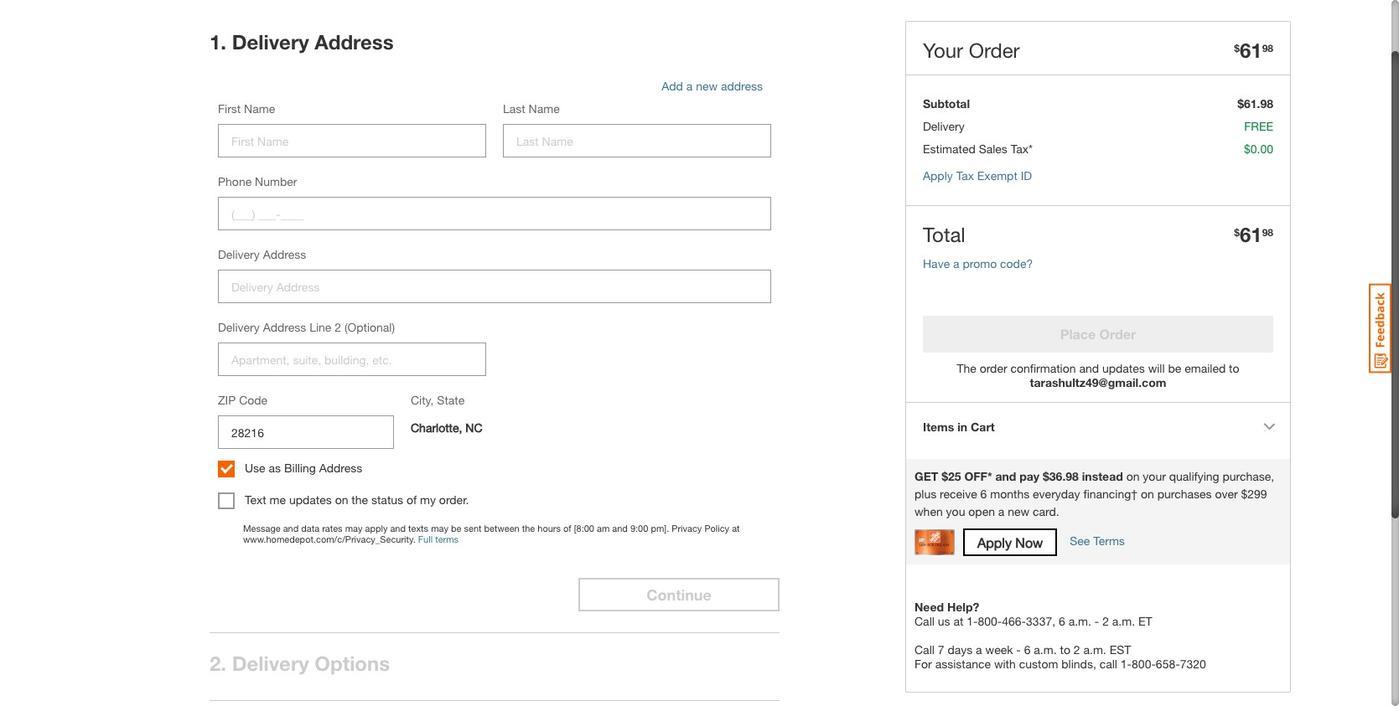 Task type: locate. For each thing, give the bounding box(es) containing it.
0 horizontal spatial to
[[1060, 643, 1071, 657]]

2 98 from the top
[[1263, 226, 1274, 239]]

purchases
[[1158, 487, 1212, 501]]

1 horizontal spatial be
[[1169, 361, 1182, 376]]

name right last
[[529, 101, 560, 116]]

1 vertical spatial call
[[915, 643, 935, 657]]

a right 'days'
[[976, 643, 983, 657]]

6 inside need help? call us at 1-800-466-3337 , 6 a.m. - 2 a.m. et
[[1059, 615, 1066, 629]]

delivery address
[[218, 247, 306, 262]]

sent
[[464, 523, 482, 534]]

1.
[[210, 30, 226, 54]]

apply inside apply now button
[[978, 535, 1012, 551]]

and inside the order confirmation and updates will be emailed to tarashultz49@gmail.com
[[1080, 361, 1099, 376]]

2 61 from the top
[[1240, 223, 1263, 247]]

order right place
[[1100, 326, 1136, 342]]

1 vertical spatial apply
[[978, 535, 1012, 551]]

0 vertical spatial new
[[696, 79, 718, 93]]

2 $ 61 98 from the top
[[1235, 223, 1274, 247]]

0 vertical spatial the
[[352, 493, 368, 507]]

1 vertical spatial -
[[1017, 643, 1021, 657]]

Apartment, suite, building, etc. text field
[[218, 343, 486, 377]]

and up months
[[996, 470, 1017, 484]]

updates left the will
[[1103, 361, 1145, 376]]

1 name from the left
[[244, 101, 275, 116]]

apply now button
[[964, 529, 1058, 557]]

state
[[437, 393, 465, 408]]

6 right with
[[1024, 643, 1031, 657]]

1 horizontal spatial to
[[1229, 361, 1240, 376]]

1- inside call 7 days a week - 6 a.m. to 2 a.m. est for assistance with custom blinds, call 1-800-658-7320
[[1121, 657, 1132, 672]]

name
[[244, 101, 275, 116], [529, 101, 560, 116]]

[8:00
[[574, 523, 594, 534]]

call
[[1100, 657, 1118, 672]]

1 call from the top
[[915, 615, 935, 629]]

new
[[696, 79, 718, 93], [1008, 505, 1030, 519]]

1- right call
[[1121, 657, 1132, 672]]

- right week
[[1017, 643, 1021, 657]]

61 for your order
[[1240, 39, 1263, 62]]

1 horizontal spatial new
[[1008, 505, 1030, 519]]

a down months
[[999, 505, 1005, 519]]

us
[[938, 615, 951, 629]]

apply left tax
[[923, 169, 953, 183]]

0 vertical spatial 800-
[[978, 615, 1002, 629]]

zip
[[218, 393, 236, 408]]

1 vertical spatial at
[[954, 615, 964, 629]]

be right the will
[[1169, 361, 1182, 376]]

, left nc
[[459, 421, 462, 435]]

0 horizontal spatial apply
[[923, 169, 953, 183]]

1 horizontal spatial at
[[954, 615, 964, 629]]

1 61 from the top
[[1240, 39, 1263, 62]]

data
[[301, 523, 320, 534]]

have a promo code? button
[[923, 255, 1033, 283]]

to inside the order confirmation and updates will be emailed to tarashultz49@gmail.com
[[1229, 361, 1240, 376]]

0 horizontal spatial 6
[[981, 487, 987, 501]]

0 vertical spatial 6
[[981, 487, 987, 501]]

0 vertical spatial 98
[[1263, 42, 1274, 54]]

see
[[1070, 534, 1090, 549]]

qualifying
[[1170, 470, 1220, 484]]

delivery for delivery address
[[218, 247, 260, 262]]

delivery address line 2 (optional)
[[218, 320, 395, 335]]

new inside the on your qualifying purchase, plus receive 6 months everyday financing† on purchases over $299 when you open a new card.
[[1008, 505, 1030, 519]]

the left hours
[[522, 523, 535, 534]]

may right texts
[[431, 523, 449, 534]]

between
[[484, 523, 520, 534]]

1 horizontal spatial -
[[1095, 615, 1100, 629]]

1 horizontal spatial apply
[[978, 535, 1012, 551]]

2 call from the top
[[915, 643, 935, 657]]

0 vertical spatial to
[[1229, 361, 1240, 376]]

full terms link
[[418, 534, 459, 545]]

of left [8:00
[[564, 523, 572, 534]]

2 left et
[[1103, 615, 1109, 629]]

1 vertical spatial 800-
[[1132, 657, 1156, 672]]

delivery down "phone"
[[218, 247, 260, 262]]

2 horizontal spatial 6
[[1059, 615, 1066, 629]]

to right custom
[[1060, 643, 1071, 657]]

free
[[1245, 119, 1274, 133]]

0 horizontal spatial 1-
[[967, 615, 978, 629]]

items
[[923, 420, 955, 434]]

phone number element
[[218, 174, 771, 231]]

a right add
[[687, 79, 693, 93]]

3337
[[1026, 615, 1053, 629]]

at right us
[[954, 615, 964, 629]]

text me updates on the status of my order.
[[245, 493, 469, 507]]

2.
[[210, 652, 226, 676]]

the left the status at the bottom left of the page
[[352, 493, 368, 507]]

0 vertical spatial -
[[1095, 615, 1100, 629]]

$ 61 98 for total
[[1235, 223, 1274, 247]]

1 vertical spatial 2
[[1103, 615, 1109, 629]]

to for a.m.
[[1060, 643, 1071, 657]]

2 horizontal spatial 2
[[1103, 615, 1109, 629]]

1 may from the left
[[345, 523, 363, 534]]

0 vertical spatial 1-
[[967, 615, 978, 629]]

to inside call 7 days a week - 6 a.m. to 2 a.m. est for assistance with custom blinds, call 1-800-658-7320
[[1060, 643, 1071, 657]]

name right first
[[244, 101, 275, 116]]

98 for total
[[1263, 226, 1274, 239]]

6 for a.m.
[[1024, 643, 1031, 657]]

36.98
[[1050, 470, 1079, 484]]

need help? call us at 1-800-466-3337 , 6 a.m. - 2 a.m. et
[[915, 600, 1153, 629]]

get
[[915, 470, 939, 484]]

0 horizontal spatial may
[[345, 523, 363, 534]]

delivery up zip code
[[218, 320, 260, 335]]

6 inside call 7 days a week - 6 a.m. to 2 a.m. est for assistance with custom blinds, call 1-800-658-7320
[[1024, 643, 1031, 657]]

0 vertical spatial $ 61 98
[[1235, 39, 1274, 62]]

800- right est
[[1132, 657, 1156, 672]]

2 right line
[[335, 320, 341, 335]]

your
[[923, 39, 964, 62]]

be left sent
[[451, 523, 462, 534]]

custom
[[1019, 657, 1059, 672]]

- up 'blinds,'
[[1095, 615, 1100, 629]]

1 horizontal spatial ,
[[1053, 615, 1056, 629]]

and left data
[[283, 523, 299, 534]]

1-800-466-3337 link
[[967, 615, 1053, 629]]

0 horizontal spatial at
[[732, 523, 740, 534]]

1 vertical spatial 6
[[1059, 615, 1066, 629]]

a right "have"
[[953, 257, 960, 271]]

800- up week
[[978, 615, 1002, 629]]

at
[[732, 523, 740, 534], [954, 615, 964, 629]]

- inside call 7 days a week - 6 a.m. to 2 a.m. est for assistance with custom blinds, call 1-800-658-7320
[[1017, 643, 1021, 657]]

0 vertical spatial of
[[407, 493, 417, 507]]

0 vertical spatial at
[[732, 523, 740, 534]]

1 vertical spatial 1-
[[1121, 657, 1132, 672]]

0 horizontal spatial 800-
[[978, 615, 1002, 629]]

text
[[245, 493, 266, 507]]

place order link
[[923, 316, 1274, 353]]

new down months
[[1008, 505, 1030, 519]]

0 horizontal spatial ,
[[459, 421, 462, 435]]

1 vertical spatial to
[[1060, 643, 1071, 657]]

1 horizontal spatial the
[[522, 523, 535, 534]]

1 vertical spatial $ 61 98
[[1235, 223, 1274, 247]]

place
[[1061, 326, 1096, 342]]

1 98 from the top
[[1263, 42, 1274, 54]]

the
[[957, 361, 977, 376]]

1-800-658-7320 link
[[1121, 657, 1207, 672]]

on your qualifying purchase, plus receive 6 months everyday financing† on purchases over $299 when you open a new card.
[[915, 470, 1275, 519]]

1 horizontal spatial 800-
[[1132, 657, 1156, 672]]

1 horizontal spatial name
[[529, 101, 560, 116]]

0 horizontal spatial updates
[[289, 493, 332, 507]]

6 inside the on your qualifying purchase, plus receive 6 months everyday financing† on purchases over $299 when you open a new card.
[[981, 487, 987, 501]]

1 horizontal spatial 2
[[1074, 643, 1081, 657]]

city,
[[411, 393, 434, 408]]

,
[[459, 421, 462, 435], [1053, 615, 1056, 629]]

1 horizontal spatial updates
[[1103, 361, 1145, 376]]

to right the emailed
[[1229, 361, 1240, 376]]

address
[[315, 30, 394, 54], [263, 247, 306, 262], [263, 320, 306, 335], [319, 461, 363, 475]]

call left 7
[[915, 643, 935, 657]]

0 vertical spatial be
[[1169, 361, 1182, 376]]

0 horizontal spatial the
[[352, 493, 368, 507]]

off*
[[965, 470, 993, 484]]

total
[[923, 223, 966, 247]]

1 vertical spatial be
[[451, 523, 462, 534]]

658-
[[1156, 657, 1180, 672]]

1 vertical spatial new
[[1008, 505, 1030, 519]]

see terms
[[1070, 534, 1125, 549]]

0 vertical spatial apply
[[923, 169, 953, 183]]

1 vertical spatial of
[[564, 523, 572, 534]]

order
[[969, 39, 1020, 62], [1100, 326, 1136, 342]]

1 vertical spatial the
[[522, 523, 535, 534]]

0 horizontal spatial 2
[[335, 320, 341, 335]]

1- right us
[[967, 615, 978, 629]]

for
[[915, 657, 932, 672]]

apply now
[[978, 535, 1043, 551]]

delivery down 'subtotal'
[[923, 119, 965, 133]]

order right your
[[969, 39, 1020, 62]]

my
[[420, 493, 436, 507]]

at right the policy
[[732, 523, 740, 534]]

pm].
[[651, 523, 669, 534]]

2 vertical spatial 2
[[1074, 643, 1081, 657]]

updates inside the order confirmation and updates will be emailed to tarashultz49@gmail.com
[[1103, 361, 1145, 376]]

on up rates
[[335, 493, 348, 507]]

6 up the open
[[981, 487, 987, 501]]

0 vertical spatial 61
[[1240, 39, 1263, 62]]

code
[[239, 393, 268, 408]]

a.m. up call 7 days a week - 6 a.m. to 2 a.m. est for assistance with custom blinds, call 1-800-658-7320
[[1069, 615, 1092, 629]]

1 vertical spatial ,
[[1053, 615, 1056, 629]]

and down place order link
[[1080, 361, 1099, 376]]

1 vertical spatial 61
[[1240, 223, 1263, 247]]

61
[[1240, 39, 1263, 62], [1240, 223, 1263, 247]]

1 horizontal spatial 1-
[[1121, 657, 1132, 672]]

plus
[[915, 487, 937, 501]]

assistance
[[936, 657, 991, 672]]

updates up data
[[289, 493, 332, 507]]

2 name from the left
[[529, 101, 560, 116]]

last name
[[503, 101, 560, 116]]

new right add
[[696, 79, 718, 93]]

delivery right 1.
[[232, 30, 309, 54]]

0 horizontal spatial order
[[969, 39, 1020, 62]]

id
[[1021, 169, 1032, 183]]

1 vertical spatial order
[[1100, 326, 1136, 342]]

address inside delivery address line 2 (optional) element
[[263, 320, 306, 335]]

$61.98
[[1238, 96, 1274, 111]]

be inside message and data rates may apply and texts may be sent between the hours of [8:00 am and 9:00 pm]. privacy policy at www.homedepot.com/c/privacy_security.
[[451, 523, 462, 534]]

None telephone field
[[218, 416, 394, 449]]

a.m. down 3337
[[1034, 643, 1057, 657]]

2 inside call 7 days a week - 6 a.m. to 2 a.m. est for assistance with custom blinds, call 1-800-658-7320
[[1074, 643, 1081, 657]]

name for last name
[[529, 101, 560, 116]]

apply down the open
[[978, 535, 1012, 551]]

61 for total
[[1240, 223, 1263, 247]]

0 vertical spatial order
[[969, 39, 1020, 62]]

the order confirmation and updates will be emailed to tarashultz49@gmail.com
[[957, 361, 1240, 390]]

0 vertical spatial 2
[[335, 320, 341, 335]]

instead
[[1082, 470, 1123, 484]]

6 right 3337
[[1059, 615, 1066, 629]]

cart
[[971, 420, 995, 434]]

may right rates
[[345, 523, 363, 534]]

address
[[721, 79, 763, 93]]

0 horizontal spatial name
[[244, 101, 275, 116]]

Last Name text field
[[503, 124, 771, 158]]

98 for your order
[[1263, 42, 1274, 54]]

options
[[315, 652, 390, 676]]

of left my
[[407, 493, 417, 507]]

0 horizontal spatial new
[[696, 79, 718, 93]]

1 $ 61 98 from the top
[[1235, 39, 1274, 62]]

1 horizontal spatial may
[[431, 523, 449, 534]]

0 vertical spatial call
[[915, 615, 935, 629]]

1 horizontal spatial order
[[1100, 326, 1136, 342]]

2 vertical spatial 6
[[1024, 643, 1031, 657]]

1 horizontal spatial of
[[564, 523, 572, 534]]

, up call 7 days a week - 6 a.m. to 2 a.m. est for assistance with custom blinds, call 1-800-658-7320
[[1053, 615, 1056, 629]]

zip code
[[218, 393, 268, 408]]

call left us
[[915, 615, 935, 629]]

0 horizontal spatial be
[[451, 523, 462, 534]]

1 vertical spatial updates
[[289, 493, 332, 507]]

2 left call
[[1074, 643, 1081, 657]]

Delivery Address text field
[[218, 270, 771, 304]]

apply for apply tax exempt id
[[923, 169, 953, 183]]

card.
[[1033, 505, 1060, 519]]

0 vertical spatial updates
[[1103, 361, 1145, 376]]

at inside message and data rates may apply and texts may be sent between the hours of [8:00 am and 9:00 pm]. privacy policy at www.homedepot.com/c/privacy_security.
[[732, 523, 740, 534]]

0 vertical spatial ,
[[459, 421, 462, 435]]

your order
[[923, 39, 1020, 62]]

-
[[1095, 615, 1100, 629], [1017, 643, 1021, 657]]

receive
[[940, 487, 978, 501]]

on down your
[[1141, 487, 1155, 501]]

call
[[915, 615, 935, 629], [915, 643, 935, 657]]

0 horizontal spatial -
[[1017, 643, 1021, 657]]

1 vertical spatial 98
[[1263, 226, 1274, 239]]

and
[[1080, 361, 1099, 376], [996, 470, 1017, 484], [283, 523, 299, 534], [390, 523, 406, 534], [612, 523, 628, 534]]

6 for months
[[981, 487, 987, 501]]

and right am
[[612, 523, 628, 534]]

may
[[345, 523, 363, 534], [431, 523, 449, 534]]

a.m.
[[1069, 615, 1092, 629], [1113, 615, 1135, 629], [1034, 643, 1057, 657], [1084, 643, 1107, 657]]

everyday
[[1033, 487, 1081, 501]]

1 horizontal spatial 6
[[1024, 643, 1031, 657]]

on left your
[[1127, 470, 1140, 484]]



Task type: vqa. For each thing, say whether or not it's contained in the screenshot.
Tax*
yes



Task type: describe. For each thing, give the bounding box(es) containing it.
feedback link image
[[1369, 283, 1392, 374]]

est
[[1110, 643, 1132, 657]]

a.m. left et
[[1113, 615, 1135, 629]]

first
[[218, 101, 241, 116]]

800- inside call 7 days a week - 6 a.m. to 2 a.m. est for assistance with custom blinds, call 1-800-658-7320
[[1132, 657, 1156, 672]]

7320
[[1180, 657, 1207, 672]]

estimated
[[923, 142, 976, 156]]

tax
[[957, 169, 974, 183]]

have
[[923, 257, 950, 271]]

(optional)
[[345, 320, 395, 335]]

with
[[994, 657, 1016, 672]]

get $ 25 off* and pay $ 36.98 instead
[[915, 470, 1123, 484]]

help?
[[947, 600, 980, 615]]

confirmation
[[1011, 361, 1076, 376]]

a.m. left est
[[1084, 643, 1107, 657]]

use as billing address
[[245, 461, 363, 475]]

estimated sales tax*
[[923, 142, 1033, 156]]

delivery right 2.
[[232, 652, 309, 676]]

see terms link
[[1070, 534, 1125, 549]]

place order
[[1061, 326, 1136, 342]]

continue
[[647, 586, 712, 605]]

in
[[958, 420, 968, 434]]

policy
[[705, 523, 730, 534]]

1- inside need help? call us at 1-800-466-3337 , 6 a.m. - 2 a.m. et
[[967, 615, 978, 629]]

2. delivery options
[[210, 652, 390, 676]]

et
[[1139, 615, 1153, 629]]

be inside the order confirmation and updates will be emailed to tarashultz49@gmail.com
[[1169, 361, 1182, 376]]

$ 61 98 for your order
[[1235, 39, 1274, 62]]

as
[[269, 461, 281, 475]]

to for emailed
[[1229, 361, 1240, 376]]

message and data rates may apply and texts may be sent between the hours of [8:00 am and 9:00 pm]. privacy policy at www.homedepot.com/c/privacy_security.
[[243, 523, 740, 545]]

0 horizontal spatial on
[[335, 493, 348, 507]]

7
[[938, 643, 945, 657]]

credit card icon image
[[915, 530, 955, 556]]

2 inside delivery address line 2 (optional) element
[[335, 320, 341, 335]]

delivery for delivery
[[923, 119, 965, 133]]

line
[[310, 320, 332, 335]]

tax*
[[1011, 142, 1033, 156]]

need
[[915, 600, 944, 615]]

delivery address line 2 (optional) element
[[218, 320, 486, 377]]

2 inside need help? call us at 1-800-466-3337 , 6 a.m. - 2 a.m. et
[[1103, 615, 1109, 629]]

blinds,
[[1062, 657, 1097, 672]]

use
[[245, 461, 266, 475]]

(___) ___-____ telephone field
[[218, 197, 771, 231]]

, inside need help? call us at 1-800-466-3337 , 6 a.m. - 2 a.m. et
[[1053, 615, 1056, 629]]

0 horizontal spatial of
[[407, 493, 417, 507]]

name for first name
[[244, 101, 275, 116]]

$0.00
[[1244, 142, 1274, 156]]

call inside call 7 days a week - 6 a.m. to 2 a.m. est for assistance with custom blinds, call 1-800-658-7320
[[915, 643, 935, 657]]

hours
[[538, 523, 561, 534]]

am
[[597, 523, 610, 534]]

$299
[[1242, 487, 1268, 501]]

2 horizontal spatial on
[[1141, 487, 1155, 501]]

order for place order
[[1100, 326, 1136, 342]]

over
[[1215, 487, 1238, 501]]

now
[[1016, 535, 1043, 551]]

2 may from the left
[[431, 523, 449, 534]]

a inside call 7 days a week - 6 a.m. to 2 a.m. est for assistance with custom blinds, call 1-800-658-7320
[[976, 643, 983, 657]]

call 7 days a week - 6 a.m. to 2 a.m. est for assistance with custom blinds, call 1-800-658-7320
[[915, 643, 1207, 672]]

charlotte
[[411, 421, 459, 435]]

terms
[[435, 534, 459, 545]]

delivery for delivery address line 2 (optional)
[[218, 320, 260, 335]]

add a new address link
[[649, 79, 771, 93]]

and left texts
[[390, 523, 406, 534]]

promo
[[963, 257, 997, 271]]

466-
[[1002, 615, 1026, 629]]

- inside need help? call us at 1-800-466-3337 , 6 a.m. - 2 a.m. et
[[1095, 615, 1100, 629]]

items in cart
[[923, 420, 995, 434]]

zip code element
[[218, 393, 394, 449]]

status
[[371, 493, 403, 507]]

order for your order
[[969, 39, 1020, 62]]

the inside message and data rates may apply and texts may be sent between the hours of [8:00 am and 9:00 pm]. privacy policy at www.homedepot.com/c/privacy_security.
[[522, 523, 535, 534]]

when
[[915, 505, 943, 519]]

full terms
[[418, 534, 459, 545]]

1 horizontal spatial on
[[1127, 470, 1140, 484]]

continue link
[[579, 579, 780, 612]]

9:00
[[631, 523, 649, 534]]

a inside have a promo code? button
[[953, 257, 960, 271]]

terms
[[1094, 534, 1125, 549]]

privacy
[[672, 523, 702, 534]]

days
[[948, 643, 973, 657]]

nc
[[466, 421, 483, 435]]

emailed
[[1185, 361, 1226, 376]]

apply tax exempt id link
[[923, 169, 1032, 183]]

1. delivery address
[[210, 30, 394, 54]]

apply for apply now
[[978, 535, 1012, 551]]

800- inside need help? call us at 1-800-466-3337 , 6 a.m. - 2 a.m. et
[[978, 615, 1002, 629]]

25
[[948, 470, 961, 484]]

order
[[980, 361, 1008, 376]]

sales
[[979, 142, 1008, 156]]

texts
[[408, 523, 429, 534]]

add a new address
[[662, 79, 763, 93]]

phone number
[[218, 174, 297, 189]]

first name
[[218, 101, 275, 116]]

you
[[946, 505, 966, 519]]

will
[[1149, 361, 1165, 376]]

a inside the on your qualifying purchase, plus receive 6 months everyday financing† on purchases over $299 when you open a new card.
[[999, 505, 1005, 519]]

week
[[986, 643, 1013, 657]]

at inside need help? call us at 1-800-466-3337 , 6 a.m. - 2 a.m. et
[[954, 615, 964, 629]]

charlotte , nc
[[411, 421, 483, 435]]

last name element
[[503, 101, 771, 158]]

number
[[255, 174, 297, 189]]

subtotal
[[923, 96, 970, 111]]

your
[[1143, 470, 1166, 484]]

full
[[418, 534, 433, 545]]

of inside message and data rates may apply and texts may be sent between the hours of [8:00 am and 9:00 pm]. privacy policy at www.homedepot.com/c/privacy_security.
[[564, 523, 572, 534]]

www.homedepot.com/c/privacy_security.
[[243, 534, 416, 545]]

call inside need help? call us at 1-800-466-3337 , 6 a.m. - 2 a.m. et
[[915, 615, 935, 629]]

first name element
[[218, 101, 486, 158]]

order.
[[439, 493, 469, 507]]

First Name text field
[[218, 124, 486, 158]]

add
[[662, 79, 683, 93]]



